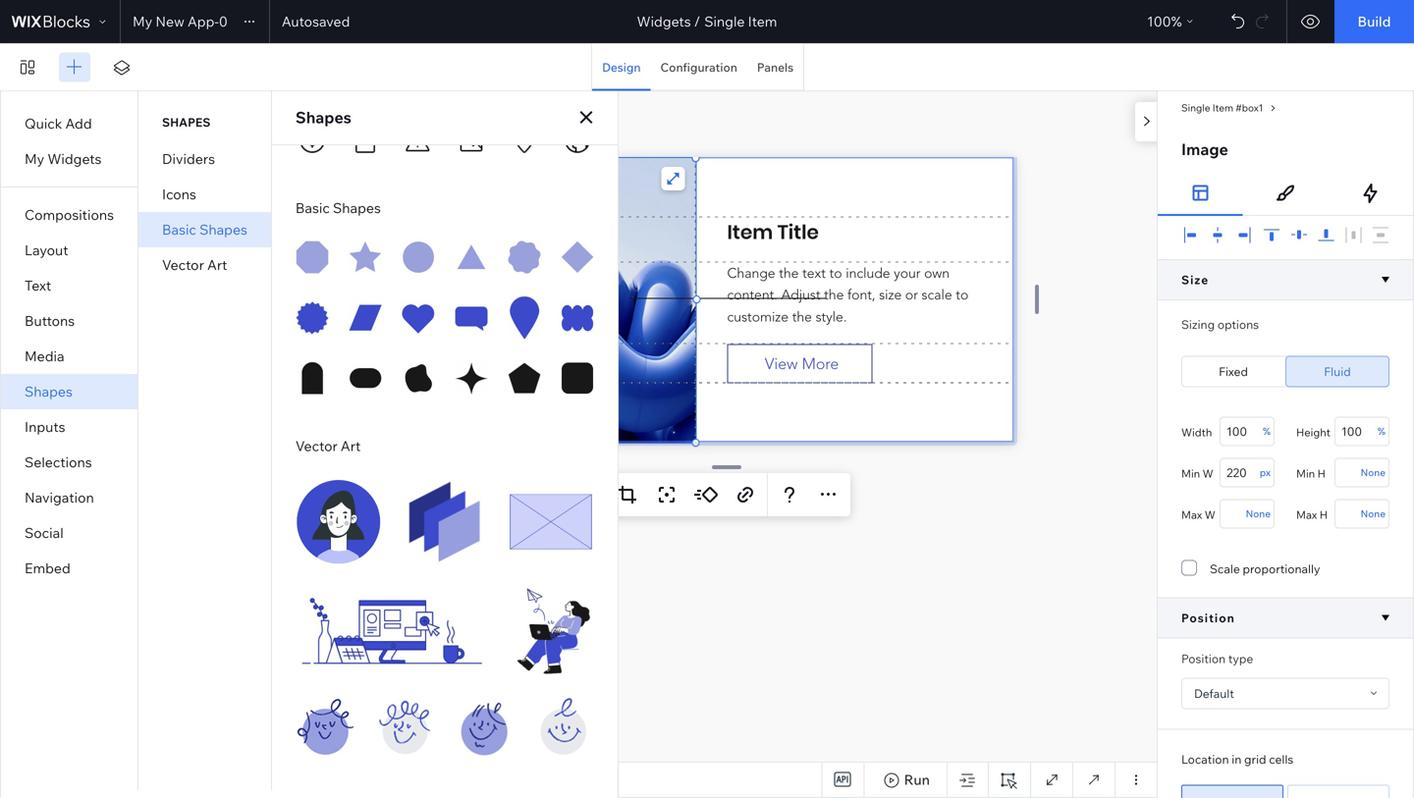 Task type: describe. For each thing, give the bounding box(es) containing it.
% for width
[[1263, 425, 1271, 438]]

my widgets
[[25, 150, 102, 167]]

0 horizontal spatial single
[[704, 13, 745, 30]]

px
[[1260, 467, 1271, 479]]

0 horizontal spatial basic
[[162, 221, 196, 238]]

embed
[[25, 560, 70, 577]]

app-
[[188, 13, 219, 30]]

type
[[1229, 652, 1254, 666]]

social
[[25, 525, 64, 542]]

min w
[[1182, 467, 1214, 481]]

location
[[1182, 752, 1229, 767]]

autosaved
[[282, 13, 350, 30]]

media
[[25, 348, 64, 365]]

100
[[1147, 13, 1171, 30]]

scale proportionally
[[1210, 562, 1321, 577]]

none for max h
[[1361, 508, 1386, 520]]

dividers
[[162, 150, 215, 167]]

navigation
[[25, 489, 94, 506]]

max for max h
[[1297, 508, 1317, 522]]

% for height
[[1378, 425, 1386, 438]]

single item #box1
[[1182, 102, 1264, 114]]

layout
[[25, 242, 68, 259]]

quick add
[[25, 115, 92, 132]]

my for my new app-0
[[133, 13, 152, 30]]

panels
[[757, 60, 794, 75]]

1 vertical spatial image
[[509, 486, 550, 503]]

1 vertical spatial widgets
[[48, 150, 102, 167]]

sizing options
[[1182, 317, 1259, 332]]

size
[[1182, 273, 1209, 287]]

image for image #imagex1
[[456, 526, 485, 538]]

quick
[[25, 115, 62, 132]]

fluid
[[1324, 364, 1351, 379]]

1 horizontal spatial item
[[1213, 102, 1234, 114]]

location in grid cells
[[1182, 752, 1294, 767]]

0 horizontal spatial %
[[1171, 13, 1182, 30]]

cells
[[1269, 752, 1294, 767]]

0 horizontal spatial vector art
[[162, 256, 227, 274]]

compositions
[[25, 206, 114, 223]]

max h
[[1297, 508, 1328, 522]]

widgets / single item
[[637, 13, 777, 30]]

image for image
[[1182, 139, 1229, 159]]

0
[[219, 13, 228, 30]]

max for max w
[[1182, 508, 1203, 522]]

add
[[65, 115, 92, 132]]

1 horizontal spatial vector art
[[296, 438, 361, 455]]

text
[[25, 277, 51, 294]]

none for max w
[[1246, 508, 1271, 520]]

#box1
[[1236, 102, 1264, 114]]



Task type: vqa. For each thing, say whether or not it's contained in the screenshot.


Task type: locate. For each thing, give the bounding box(es) containing it.
h down "min h"
[[1320, 508, 1328, 522]]

1 vertical spatial position
[[1182, 652, 1226, 666]]

0 vertical spatial image
[[1182, 139, 1229, 159]]

item up panels on the top right of page
[[748, 13, 777, 30]]

basic shapes
[[296, 199, 381, 216], [162, 221, 247, 238]]

max down min w
[[1182, 508, 1203, 522]]

basic
[[296, 199, 330, 216], [162, 221, 196, 238]]

1 vertical spatial w
[[1205, 508, 1216, 522]]

position for position type
[[1182, 652, 1226, 666]]

h
[[1318, 467, 1326, 481], [1320, 508, 1328, 522]]

design
[[602, 60, 641, 75]]

% up 'px'
[[1263, 425, 1271, 438]]

1 horizontal spatial %
[[1263, 425, 1271, 438]]

1 vertical spatial vector art
[[296, 438, 361, 455]]

run button
[[864, 763, 947, 798]]

widgets
[[637, 13, 691, 30], [48, 150, 102, 167]]

fixed
[[1219, 364, 1248, 379]]

my
[[133, 13, 152, 30], [25, 150, 44, 167]]

0 vertical spatial h
[[1318, 467, 1326, 481]]

my for my widgets
[[25, 150, 44, 167]]

none right max h
[[1361, 508, 1386, 520]]

0 vertical spatial vector art
[[162, 256, 227, 274]]

w
[[1203, 467, 1214, 481], [1205, 508, 1216, 522]]

%
[[1171, 13, 1182, 30], [1263, 425, 1271, 438], [1378, 425, 1386, 438]]

single right / at the top of the page
[[704, 13, 745, 30]]

1 vertical spatial h
[[1320, 508, 1328, 522]]

1 horizontal spatial image
[[509, 486, 550, 503]]

single
[[704, 13, 745, 30], [1182, 102, 1211, 114]]

w up 'max w'
[[1203, 467, 1214, 481]]

in
[[1232, 752, 1242, 767]]

new
[[156, 13, 184, 30]]

icons
[[162, 186, 196, 203]]

change image
[[456, 486, 550, 503]]

shapes
[[296, 108, 352, 127], [162, 115, 211, 130], [333, 199, 381, 216], [199, 221, 247, 238], [25, 383, 73, 400]]

image down the single item #box1 at the top right of page
[[1182, 139, 1229, 159]]

none down 'px'
[[1246, 508, 1271, 520]]

% right height
[[1378, 425, 1386, 438]]

none
[[1361, 467, 1386, 479], [1246, 508, 1271, 520], [1361, 508, 1386, 520]]

0 horizontal spatial widgets
[[48, 150, 102, 167]]

/
[[694, 13, 701, 30]]

h down height
[[1318, 467, 1326, 481]]

widgets down add
[[48, 150, 102, 167]]

1 horizontal spatial vector
[[296, 438, 338, 455]]

0 vertical spatial position
[[1182, 611, 1235, 626]]

0 vertical spatial item
[[748, 13, 777, 30]]

buttons
[[25, 312, 75, 330]]

min
[[1182, 467, 1200, 481], [1297, 467, 1315, 481]]

single left #box1
[[1182, 102, 1211, 114]]

2 horizontal spatial image
[[1182, 139, 1229, 159]]

w for min w
[[1203, 467, 1214, 481]]

proportionally
[[1243, 562, 1321, 577]]

vector art
[[162, 256, 227, 274], [296, 438, 361, 455]]

0 horizontal spatial max
[[1182, 508, 1203, 522]]

1 position from the top
[[1182, 611, 1235, 626]]

min h
[[1297, 467, 1326, 481]]

0 horizontal spatial min
[[1182, 467, 1200, 481]]

1 vertical spatial my
[[25, 150, 44, 167]]

0 vertical spatial basic
[[296, 199, 330, 216]]

1 max from the left
[[1182, 508, 1203, 522]]

0 horizontal spatial vector
[[162, 256, 204, 274]]

vector
[[162, 256, 204, 274], [296, 438, 338, 455]]

widgets left / at the top of the page
[[637, 13, 691, 30]]

item left #box1
[[1213, 102, 1234, 114]]

min for min h
[[1297, 467, 1315, 481]]

min right 'px'
[[1297, 467, 1315, 481]]

max w
[[1182, 508, 1216, 522]]

1 vertical spatial single
[[1182, 102, 1211, 114]]

2 min from the left
[[1297, 467, 1315, 481]]

0 horizontal spatial image
[[456, 526, 485, 538]]

0 vertical spatial single
[[704, 13, 745, 30]]

w for max w
[[1205, 508, 1216, 522]]

scale
[[1210, 562, 1240, 577]]

0 vertical spatial widgets
[[637, 13, 691, 30]]

1 vertical spatial basic shapes
[[162, 221, 247, 238]]

configuration
[[661, 60, 738, 75]]

selections
[[25, 454, 92, 471]]

position type
[[1182, 652, 1254, 666]]

inputs
[[25, 418, 65, 436]]

max down "min h"
[[1297, 508, 1317, 522]]

0 horizontal spatial basic shapes
[[162, 221, 247, 238]]

#imagex1
[[487, 526, 533, 538]]

image down change
[[456, 526, 485, 538]]

100 %
[[1147, 13, 1182, 30]]

1 vertical spatial art
[[341, 438, 361, 455]]

width
[[1182, 426, 1212, 440]]

0 horizontal spatial item
[[748, 13, 777, 30]]

0 vertical spatial my
[[133, 13, 152, 30]]

position up "position type"
[[1182, 611, 1235, 626]]

none for min h
[[1361, 467, 1386, 479]]

max
[[1182, 508, 1203, 522], [1297, 508, 1317, 522]]

1 horizontal spatial min
[[1297, 467, 1315, 481]]

1 horizontal spatial my
[[133, 13, 152, 30]]

1 vertical spatial basic
[[162, 221, 196, 238]]

image up the #imagex1
[[509, 486, 550, 503]]

0 vertical spatial art
[[207, 256, 227, 274]]

1 horizontal spatial basic shapes
[[296, 199, 381, 216]]

2 vertical spatial image
[[456, 526, 485, 538]]

min down width
[[1182, 467, 1200, 481]]

position for position
[[1182, 611, 1235, 626]]

1 horizontal spatial art
[[341, 438, 361, 455]]

2 horizontal spatial %
[[1378, 425, 1386, 438]]

options
[[1218, 317, 1259, 332]]

image #imagex1
[[456, 526, 533, 538]]

my new app-0
[[133, 13, 228, 30]]

h for min h
[[1318, 467, 1326, 481]]

None text field
[[1220, 417, 1275, 446], [1335, 417, 1390, 446], [1220, 458, 1275, 488], [1335, 458, 1390, 488], [1220, 417, 1275, 446], [1335, 417, 1390, 446], [1220, 458, 1275, 488], [1335, 458, 1390, 488]]

min for min w
[[1182, 467, 1200, 481]]

my left new
[[133, 13, 152, 30]]

0 horizontal spatial art
[[207, 256, 227, 274]]

h for max h
[[1320, 508, 1328, 522]]

2 max from the left
[[1297, 508, 1317, 522]]

none right "min h"
[[1361, 467, 1386, 479]]

1 horizontal spatial max
[[1297, 508, 1317, 522]]

2 position from the top
[[1182, 652, 1226, 666]]

item
[[748, 13, 777, 30], [1213, 102, 1234, 114]]

1 horizontal spatial basic
[[296, 199, 330, 216]]

my down quick
[[25, 150, 44, 167]]

0 vertical spatial w
[[1203, 467, 1214, 481]]

art
[[207, 256, 227, 274], [341, 438, 361, 455]]

image
[[1182, 139, 1229, 159], [509, 486, 550, 503], [456, 526, 485, 538]]

position
[[1182, 611, 1235, 626], [1182, 652, 1226, 666]]

position up default
[[1182, 652, 1226, 666]]

change
[[456, 486, 506, 503]]

1 min from the left
[[1182, 467, 1200, 481]]

default
[[1194, 687, 1234, 701]]

0 vertical spatial basic shapes
[[296, 199, 381, 216]]

sizing
[[1182, 317, 1215, 332]]

height
[[1297, 426, 1331, 440]]

0 horizontal spatial my
[[25, 150, 44, 167]]

1 horizontal spatial single
[[1182, 102, 1211, 114]]

% up the single item #box1 at the top right of page
[[1171, 13, 1182, 30]]

1 vertical spatial vector
[[296, 438, 338, 455]]

grid
[[1245, 752, 1267, 767]]

1 horizontal spatial widgets
[[637, 13, 691, 30]]

w down min w
[[1205, 508, 1216, 522]]

my inside button
[[133, 13, 152, 30]]

build
[[1358, 13, 1391, 30]]

1 vertical spatial item
[[1213, 102, 1234, 114]]

0 vertical spatial vector
[[162, 256, 204, 274]]

None text field
[[1220, 499, 1275, 529], [1335, 499, 1390, 529], [1220, 499, 1275, 529], [1335, 499, 1390, 529]]

build button
[[1335, 0, 1414, 43]]

my new app-0 button
[[133, 10, 261, 33]]

run
[[904, 772, 930, 789]]



